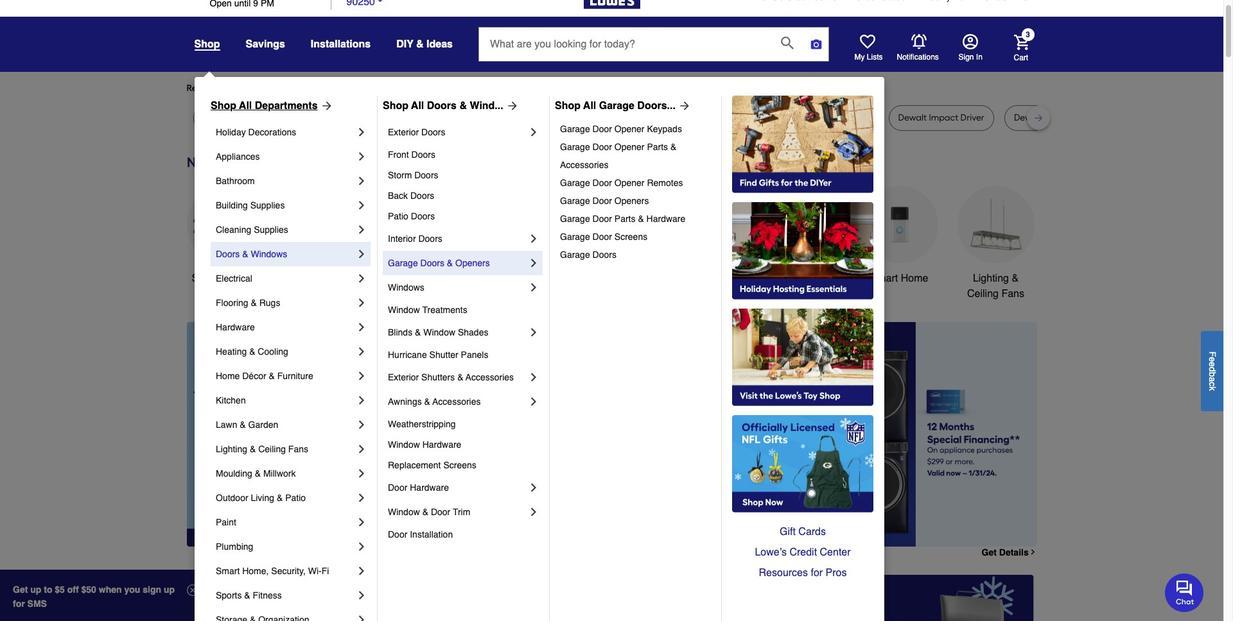 Task type: vqa. For each thing, say whether or not it's contained in the screenshot.
bottom Range
no



Task type: locate. For each thing, give the bounding box(es) containing it.
3 impact from the left
[[929, 112, 959, 123]]

up left to
[[30, 585, 41, 596]]

door inside garage door openers link
[[593, 196, 612, 206]]

exterior inside exterior shutters & accessories 'link'
[[388, 373, 419, 383]]

door up garage door screens
[[593, 214, 612, 224]]

2 opener from the top
[[615, 142, 645, 152]]

4 dewalt from the left
[[426, 112, 455, 123]]

christmas decorations link
[[476, 186, 553, 302]]

building
[[216, 200, 248, 211]]

1 horizontal spatial impact
[[813, 112, 843, 123]]

2 horizontal spatial driver
[[961, 112, 985, 123]]

home décor & furniture link
[[216, 364, 355, 389]]

0 horizontal spatial ceiling
[[258, 445, 286, 455]]

0 horizontal spatial windows
[[251, 249, 287, 260]]

opener
[[615, 124, 645, 134], [615, 142, 645, 152], [615, 178, 645, 188]]

garage for garage door opener keypads
[[560, 124, 590, 134]]

1 horizontal spatial decorations
[[487, 288, 542, 300]]

0 horizontal spatial outdoor
[[216, 493, 248, 504]]

1 impact from the left
[[512, 112, 541, 123]]

cleaning supplies link
[[216, 218, 355, 242]]

1 horizontal spatial parts
[[647, 142, 668, 152]]

arrow right image
[[318, 100, 333, 112], [676, 100, 691, 112]]

parts down keypads
[[647, 142, 668, 152]]

outdoor living & patio
[[216, 493, 306, 504]]

garage
[[599, 100, 635, 112], [560, 124, 590, 134], [560, 142, 590, 152], [560, 178, 590, 188], [560, 196, 590, 206], [560, 214, 590, 224], [560, 232, 590, 242], [560, 250, 590, 260], [388, 258, 418, 269]]

1 horizontal spatial arrow right image
[[1014, 435, 1026, 448]]

1 horizontal spatial openers
[[615, 196, 649, 206]]

0 vertical spatial get
[[982, 548, 997, 558]]

doors up shop all deals
[[216, 249, 240, 260]]

1 horizontal spatial up
[[164, 585, 175, 596]]

heating & cooling link
[[216, 340, 355, 364]]

windows up 'electrical' link
[[251, 249, 287, 260]]

deals
[[232, 273, 259, 285]]

door up garage door openers
[[593, 178, 612, 188]]

1 vertical spatial decorations
[[487, 288, 542, 300]]

0 vertical spatial lighting & ceiling fans
[[968, 273, 1025, 300]]

5 dewalt from the left
[[738, 112, 767, 123]]

all for garage
[[583, 100, 596, 112]]

0 vertical spatial screens
[[615, 232, 648, 242]]

1 bit from the left
[[386, 112, 396, 123]]

my lists
[[855, 53, 883, 62]]

0 horizontal spatial lighting & ceiling fans link
[[216, 438, 355, 462]]

1 horizontal spatial tools
[[710, 273, 734, 285]]

2 horizontal spatial shop
[[555, 100, 581, 112]]

0 vertical spatial smart
[[871, 273, 898, 285]]

you for more suggestions for you
[[418, 83, 433, 94]]

0 horizontal spatial shop
[[211, 100, 236, 112]]

decorations down christmas
[[487, 288, 542, 300]]

dewalt for dewalt bit set
[[426, 112, 455, 123]]

drill for dewalt drill bit set
[[1045, 112, 1060, 123]]

0 horizontal spatial arrow right image
[[318, 100, 333, 112]]

chevron right image for door hardware
[[527, 482, 540, 495]]

chevron down image
[[375, 0, 386, 5]]

dewalt bit set
[[426, 112, 483, 123]]

6 dewalt from the left
[[899, 112, 927, 123]]

1 exterior from the top
[[388, 127, 419, 137]]

0 vertical spatial windows
[[251, 249, 287, 260]]

garage door openers link
[[560, 192, 713, 210]]

shop all doors & wind... link
[[383, 98, 519, 114]]

1 opener from the top
[[615, 124, 645, 134]]

0 horizontal spatial impact
[[512, 112, 541, 123]]

you for recommended searches for you
[[304, 83, 319, 94]]

screens down window hardware link
[[444, 461, 477, 471]]

lighting & ceiling fans link
[[958, 186, 1035, 302], [216, 438, 355, 462]]

shop up impact driver bit
[[555, 100, 581, 112]]

hurricane
[[388, 350, 427, 360]]

arrow right image
[[504, 100, 519, 112], [1014, 435, 1026, 448]]

None search field
[[479, 27, 829, 73]]

tools inside the outdoor tools & equipment
[[710, 273, 734, 285]]

chevron right image for plumbing
[[355, 541, 368, 554]]

garage for garage door opener remotes
[[560, 178, 590, 188]]

exterior
[[388, 127, 419, 137], [388, 373, 419, 383]]

0 vertical spatial patio
[[388, 211, 409, 222]]

door down shop all garage doors...
[[593, 124, 612, 134]]

window for treatments
[[388, 305, 420, 315]]

up to 30 percent off select major appliances. plus, save up to an extra $750 on major appliances. image
[[415, 323, 1037, 547]]

1 horizontal spatial driver
[[845, 112, 869, 123]]

holiday decorations
[[216, 127, 296, 137]]

parts inside 'link'
[[615, 214, 636, 224]]

accessories down panels
[[466, 373, 514, 383]]

driver down sign in
[[961, 112, 985, 123]]

opener down garage door opener keypads 'link'
[[615, 142, 645, 152]]

1 arrow right image from the left
[[318, 100, 333, 112]]

get up sms
[[13, 585, 28, 596]]

tools down garage doors & openers
[[406, 273, 430, 285]]

door left trim
[[431, 508, 451, 518]]

1 vertical spatial openers
[[456, 258, 490, 269]]

1 vertical spatial home
[[216, 371, 240, 382]]

dewalt down 'shop all departments'
[[261, 112, 289, 123]]

1 horizontal spatial lighting
[[973, 273, 1009, 285]]

1 vertical spatial shop
[[192, 273, 216, 285]]

scroll to item #2 image
[[694, 524, 725, 529]]

impact for impact driver bit
[[512, 112, 541, 123]]

screens inside garage door screens 'link'
[[615, 232, 648, 242]]

2 you from the left
[[418, 83, 433, 94]]

all down the recommended searches for you at left
[[239, 100, 252, 112]]

chevron right image for heating & cooling
[[355, 346, 368, 359]]

garage door opener remotes link
[[560, 174, 713, 192]]

you up shop all doors & wind...
[[418, 83, 433, 94]]

center
[[820, 547, 851, 559]]

dewalt
[[203, 112, 231, 123], [261, 112, 289, 123], [338, 112, 366, 123], [426, 112, 455, 123], [738, 112, 767, 123], [899, 112, 927, 123], [1014, 112, 1043, 123]]

dewalt right bit set
[[738, 112, 767, 123]]

1 vertical spatial exterior
[[388, 373, 419, 383]]

you
[[304, 83, 319, 94], [418, 83, 433, 94]]

arrow right image down more
[[318, 100, 333, 112]]

0 vertical spatial outdoor
[[670, 273, 707, 285]]

1 vertical spatial screens
[[444, 461, 477, 471]]

door up garage doors
[[593, 232, 612, 242]]

all up exterior doors
[[411, 100, 424, 112]]

1 vertical spatial parts
[[615, 214, 636, 224]]

0 vertical spatial home
[[901, 273, 929, 285]]

door for garage door openers
[[593, 196, 612, 206]]

doors down storm doors
[[411, 191, 435, 201]]

& inside the outdoor tools & equipment
[[737, 273, 744, 285]]

blinds
[[388, 328, 413, 338]]

dewalt down more
[[338, 112, 366, 123]]

front doors link
[[388, 145, 540, 165]]

doors down garage door screens
[[593, 250, 617, 260]]

3 dewalt from the left
[[338, 112, 366, 123]]

up
[[30, 585, 41, 596], [164, 585, 175, 596]]

outdoor inside the outdoor tools & equipment
[[670, 273, 707, 285]]

garage door opener keypads
[[560, 124, 682, 134]]

arrow right image for shop all departments
[[318, 100, 333, 112]]

get details
[[982, 548, 1029, 558]]

0 horizontal spatial arrow right image
[[504, 100, 519, 112]]

exterior for exterior shutters & accessories
[[388, 373, 419, 383]]

1 horizontal spatial fans
[[1002, 288, 1025, 300]]

window
[[388, 305, 420, 315], [424, 328, 456, 338], [388, 440, 420, 450], [388, 508, 420, 518]]

k
[[1208, 387, 1218, 391]]

dewalt up holiday
[[203, 112, 231, 123]]

0 horizontal spatial screens
[[444, 461, 477, 471]]

garage inside garage door opener parts & accessories
[[560, 142, 590, 152]]

0 horizontal spatial smart
[[216, 567, 240, 577]]

tool
[[292, 112, 308, 123]]

dewalt down cart
[[1014, 112, 1043, 123]]

0 horizontal spatial patio
[[285, 493, 306, 504]]

gift cards
[[780, 527, 826, 538]]

dewalt drill bit set
[[1014, 112, 1088, 123]]

& inside lighting & ceiling fans
[[1012, 273, 1019, 285]]

outdoor for outdoor tools & equipment
[[670, 273, 707, 285]]

patio up paint link
[[285, 493, 306, 504]]

tools up equipment on the top right of the page
[[710, 273, 734, 285]]

1 e from the top
[[1208, 357, 1218, 362]]

dewalt for dewalt
[[203, 112, 231, 123]]

0 vertical spatial exterior
[[388, 127, 419, 137]]

for right suggestions
[[404, 83, 416, 94]]

kitchen link
[[216, 389, 355, 413]]

e up d
[[1208, 357, 1218, 362]]

accessories inside 'link'
[[466, 373, 514, 383]]

1 vertical spatial opener
[[615, 142, 645, 152]]

chevron right image for home décor & furniture
[[355, 370, 368, 383]]

garage for garage door openers
[[560, 196, 590, 206]]

0 horizontal spatial driver
[[544, 112, 568, 123]]

drill for dewalt drill
[[769, 112, 784, 123]]

exterior down hurricane
[[388, 373, 419, 383]]

2 vertical spatial opener
[[615, 178, 645, 188]]

moulding
[[216, 469, 252, 479]]

doors down dewalt bit set
[[422, 127, 446, 137]]

openers up garage door parts & hardware 'link'
[[615, 196, 649, 206]]

patio down back
[[388, 211, 409, 222]]

1 horizontal spatial arrow right image
[[676, 100, 691, 112]]

door left installation at the left bottom of page
[[388, 530, 408, 540]]

shutter
[[430, 350, 459, 360]]

shop for shop all deals
[[192, 273, 216, 285]]

screens down garage door parts & hardware 'link'
[[615, 232, 648, 242]]

1 horizontal spatial smart
[[871, 273, 898, 285]]

supplies down the building supplies link
[[254, 225, 288, 235]]

doors up dewalt bit set
[[427, 100, 457, 112]]

door inside garage door opener keypads 'link'
[[593, 124, 612, 134]]

door down the replacement
[[388, 483, 408, 493]]

1 horizontal spatial outdoor
[[670, 273, 707, 285]]

0 vertical spatial decorations
[[248, 127, 296, 137]]

supplies inside 'link'
[[254, 225, 288, 235]]

& inside garage door opener parts & accessories
[[671, 142, 677, 152]]

up right sign
[[164, 585, 175, 596]]

drill for dewalt drill bit
[[369, 112, 384, 123]]

0 vertical spatial arrow right image
[[504, 100, 519, 112]]

chevron right image for paint
[[355, 517, 368, 529]]

door inside garage door opener parts & accessories
[[593, 142, 612, 152]]

scroll to item #4 image
[[756, 524, 786, 529]]

dewalt down shop all doors & wind...
[[426, 112, 455, 123]]

get for get details
[[982, 548, 997, 558]]

1 horizontal spatial windows
[[388, 283, 425, 293]]

1 you from the left
[[304, 83, 319, 94]]

doors up storm doors
[[412, 150, 436, 160]]

lowe's credit center
[[755, 547, 851, 559]]

all down the recommended searches for you heading
[[583, 100, 596, 112]]

door inside garage door parts & hardware 'link'
[[593, 214, 612, 224]]

officially licensed n f l gifts. shop now. image
[[732, 416, 874, 513]]

f
[[1208, 352, 1218, 357]]

visit the lowe's toy shop. image
[[732, 309, 874, 407]]

window up blinds
[[388, 305, 420, 315]]

lowe's home improvement logo image
[[584, 0, 640, 24]]

3 drill from the left
[[769, 112, 784, 123]]

door down garage door opener keypads
[[593, 142, 612, 152]]

replacement
[[388, 461, 441, 471]]

shop up recommended
[[194, 39, 220, 50]]

opener for keypads
[[615, 124, 645, 134]]

3 shop from the left
[[555, 100, 581, 112]]

for
[[290, 83, 302, 94], [404, 83, 416, 94], [811, 568, 823, 580], [13, 599, 25, 610]]

7 dewalt from the left
[[1014, 112, 1043, 123]]

furniture
[[277, 371, 313, 382]]

shop all departments
[[211, 100, 318, 112]]

opener inside garage door opener parts & accessories
[[615, 142, 645, 152]]

supplies up cleaning supplies
[[250, 200, 285, 211]]

driver down my
[[845, 112, 869, 123]]

doors down interior doors
[[421, 258, 445, 269]]

hurricane shutter panels
[[388, 350, 489, 360]]

heating
[[216, 347, 247, 357]]

garage door parts & hardware
[[560, 214, 686, 224]]

2 tools from the left
[[710, 273, 734, 285]]

weatherstripping
[[388, 420, 456, 430]]

recommended searches for you
[[187, 83, 319, 94]]

1 horizontal spatial bathroom link
[[765, 186, 842, 287]]

chevron right image for interior doors
[[527, 233, 540, 245]]

smart home link
[[861, 186, 938, 287]]

outdoor down moulding
[[216, 493, 248, 504]]

chevron right image for hardware
[[355, 321, 368, 334]]

1 vertical spatial lighting & ceiling fans
[[216, 445, 308, 455]]

1 horizontal spatial lighting & ceiling fans
[[968, 273, 1025, 300]]

1 horizontal spatial bathroom
[[781, 273, 826, 285]]

for left sms
[[13, 599, 25, 610]]

1 horizontal spatial screens
[[615, 232, 648, 242]]

garage for garage door parts & hardware
[[560, 214, 590, 224]]

1 vertical spatial arrow right image
[[1014, 435, 1026, 448]]

accessories inside garage door opener parts & accessories
[[560, 160, 609, 170]]

building supplies
[[216, 200, 285, 211]]

doors up garage doors & openers
[[419, 234, 443, 244]]

doors
[[427, 100, 457, 112], [422, 127, 446, 137], [412, 150, 436, 160], [415, 170, 439, 181], [411, 191, 435, 201], [411, 211, 435, 222], [419, 234, 443, 244], [216, 249, 240, 260], [593, 250, 617, 260], [421, 258, 445, 269]]

weatherstripping link
[[388, 414, 540, 435]]

sign
[[143, 585, 161, 596]]

shop left electrical on the top left of the page
[[192, 273, 216, 285]]

2 driver from the left
[[845, 112, 869, 123]]

doors inside "link"
[[411, 191, 435, 201]]

garage inside 'link'
[[560, 232, 590, 242]]

0 vertical spatial supplies
[[250, 200, 285, 211]]

0 horizontal spatial up
[[30, 585, 41, 596]]

savings button
[[246, 33, 285, 56]]

opener down drill bit set
[[615, 124, 645, 134]]

sign in button
[[959, 34, 983, 62]]

0 horizontal spatial you
[[304, 83, 319, 94]]

get inside the get up to $5 off $50 when you sign up for sms
[[13, 585, 28, 596]]

door inside garage door screens 'link'
[[593, 232, 612, 242]]

1 dewalt from the left
[[203, 112, 231, 123]]

openers up "windows" link
[[456, 258, 490, 269]]

4 drill from the left
[[1045, 112, 1060, 123]]

opener for parts
[[615, 142, 645, 152]]

window for hardware
[[388, 440, 420, 450]]

Search Query text field
[[479, 28, 771, 61]]

remotes
[[647, 178, 683, 188]]

garden
[[248, 420, 278, 430]]

scroll to item #5 image
[[786, 524, 817, 529]]

shop for shop all garage doors...
[[555, 100, 581, 112]]

1 vertical spatial windows
[[388, 283, 425, 293]]

0 horizontal spatial bathroom
[[216, 176, 255, 186]]

0 horizontal spatial decorations
[[248, 127, 296, 137]]

door installation
[[388, 530, 453, 540]]

1 horizontal spatial you
[[418, 83, 433, 94]]

hardware down flooring at left top
[[216, 323, 255, 333]]

you left more
[[304, 83, 319, 94]]

& inside 'link'
[[638, 214, 644, 224]]

impact
[[512, 112, 541, 123], [813, 112, 843, 123], [929, 112, 959, 123]]

driver down shop all garage doors...
[[544, 112, 568, 123]]

1 vertical spatial outdoor
[[216, 493, 248, 504]]

1 up from the left
[[30, 585, 41, 596]]

get left details
[[982, 548, 997, 558]]

exterior up front
[[388, 127, 419, 137]]

1 vertical spatial get
[[13, 585, 28, 596]]

opener up garage door openers link
[[615, 178, 645, 188]]

home
[[901, 273, 929, 285], [216, 371, 240, 382]]

1 vertical spatial accessories
[[466, 373, 514, 383]]

a
[[1208, 377, 1218, 382]]

1 drill from the left
[[369, 112, 384, 123]]

3 opener from the top
[[615, 178, 645, 188]]

2 bit from the left
[[457, 112, 467, 123]]

2 dewalt from the left
[[261, 112, 289, 123]]

door down garage door opener remotes in the top of the page
[[593, 196, 612, 206]]

decorations down dewalt tool at the left of the page
[[248, 127, 296, 137]]

0 vertical spatial parts
[[647, 142, 668, 152]]

doors for storm doors
[[415, 170, 439, 181]]

plumbing link
[[216, 535, 355, 560]]

2 drill from the left
[[610, 112, 625, 123]]

window up the replacement
[[388, 440, 420, 450]]

dewalt for dewalt impact driver
[[899, 112, 927, 123]]

heating & cooling
[[216, 347, 288, 357]]

chevron right image for appliances
[[355, 150, 368, 163]]

new deals every day during 25 days of deals image
[[187, 152, 1037, 173]]

2 shop from the left
[[383, 100, 409, 112]]

windows up the window treatments
[[388, 283, 425, 293]]

shop for shop all doors & wind...
[[383, 100, 409, 112]]

2 arrow right image from the left
[[676, 100, 691, 112]]

awnings & accessories link
[[388, 390, 527, 414]]

shop for shop
[[194, 39, 220, 50]]

outdoor up equipment on the top right of the page
[[670, 273, 707, 285]]

1 set from the left
[[469, 112, 483, 123]]

0 vertical spatial opener
[[615, 124, 645, 134]]

1 horizontal spatial lighting & ceiling fans link
[[958, 186, 1035, 302]]

doors down front doors
[[415, 170, 439, 181]]

1 horizontal spatial get
[[982, 548, 997, 558]]

2 impact from the left
[[813, 112, 843, 123]]

1 vertical spatial supplies
[[254, 225, 288, 235]]

e up b
[[1208, 362, 1218, 367]]

for up departments
[[290, 83, 302, 94]]

garage for garage door screens
[[560, 232, 590, 242]]

lawn & garden link
[[216, 413, 355, 438]]

shop for shop all departments
[[211, 100, 236, 112]]

chevron right image
[[527, 126, 540, 139], [355, 175, 368, 188], [355, 199, 368, 212], [355, 248, 368, 261], [527, 257, 540, 270], [355, 272, 368, 285], [527, 281, 540, 294], [355, 321, 368, 334], [355, 346, 368, 359], [527, 396, 540, 409], [355, 443, 368, 456], [527, 482, 540, 495], [527, 506, 540, 519], [355, 565, 368, 578], [355, 590, 368, 603], [355, 614, 368, 622]]

garage door opener keypads link
[[560, 120, 713, 138]]

for inside the get up to $5 off $50 when you sign up for sms
[[13, 599, 25, 610]]

arrow right image for shop all garage doors...
[[676, 100, 691, 112]]

dewalt down 'notifications'
[[899, 112, 927, 123]]

hardware down replacement screens
[[410, 483, 449, 493]]

1 vertical spatial fans
[[288, 445, 308, 455]]

suggestions
[[352, 83, 402, 94]]

0 vertical spatial bathroom
[[216, 176, 255, 186]]

dewalt drill bit
[[338, 112, 396, 123]]

chevron right image for sports & fitness
[[355, 590, 368, 603]]

1 shop from the left
[[211, 100, 236, 112]]

door hardware link
[[388, 476, 527, 501]]

sign in
[[959, 53, 983, 62]]

opener inside garage door opener keypads 'link'
[[615, 124, 645, 134]]

1 horizontal spatial shop
[[383, 100, 409, 112]]

chevron right image
[[355, 126, 368, 139], [355, 150, 368, 163], [355, 224, 368, 236], [527, 233, 540, 245], [355, 297, 368, 310], [527, 326, 540, 339], [355, 370, 368, 383], [527, 371, 540, 384], [355, 394, 368, 407], [355, 419, 368, 432], [355, 468, 368, 481], [355, 492, 368, 505], [355, 517, 368, 529], [355, 541, 368, 554], [1029, 549, 1037, 557]]

window up hurricane shutter panels
[[424, 328, 456, 338]]

driver
[[544, 112, 568, 123], [845, 112, 869, 123], [961, 112, 985, 123]]

all for doors
[[411, 100, 424, 112]]

accessories up garage door openers
[[560, 160, 609, 170]]

parts up garage door screens 'link'
[[615, 214, 636, 224]]

details
[[1000, 548, 1029, 558]]

0 vertical spatial fans
[[1002, 288, 1025, 300]]

arrow right image up keypads
[[676, 100, 691, 112]]

1 horizontal spatial patio
[[388, 211, 409, 222]]

interior
[[388, 234, 416, 244]]

recommended
[[187, 83, 248, 94]]

0 horizontal spatial lighting
[[216, 445, 247, 455]]

for left pros
[[811, 568, 823, 580]]

1 horizontal spatial ceiling
[[968, 288, 999, 300]]

electrical
[[216, 274, 252, 284]]

1 vertical spatial bathroom
[[781, 273, 826, 285]]

replacement screens link
[[388, 456, 540, 476]]

arrow right image inside 'shop all departments' link
[[318, 100, 333, 112]]

door inside garage door opener remotes link
[[593, 178, 612, 188]]

chevron right image for building supplies
[[355, 199, 368, 212]]

lighting
[[973, 273, 1009, 285], [216, 445, 247, 455]]

0 horizontal spatial get
[[13, 585, 28, 596]]

get up to 2 free select tools or batteries when you buy 1 with select purchases. image
[[189, 576, 457, 622]]

exterior inside exterior doors link
[[388, 127, 419, 137]]

0 vertical spatial shop
[[194, 39, 220, 50]]

chevron right image for window & door trim
[[527, 506, 540, 519]]

0 vertical spatial accessories
[[560, 160, 609, 170]]

$5
[[55, 585, 65, 596]]

garage door opener parts & accessories
[[560, 142, 679, 170]]

supplies for building supplies
[[250, 200, 285, 211]]

2 horizontal spatial impact
[[929, 112, 959, 123]]

chevron right image for garage doors & openers
[[527, 257, 540, 270]]

arrow right image inside shop all garage doors... link
[[676, 100, 691, 112]]

0 horizontal spatial parts
[[615, 214, 636, 224]]

shop down more suggestions for you link
[[383, 100, 409, 112]]

arrow left image
[[426, 435, 439, 448]]

window up 'door installation'
[[388, 508, 420, 518]]

accessories up weatherstripping link
[[433, 397, 481, 407]]

1 vertical spatial lighting
[[216, 445, 247, 455]]

1 tools from the left
[[406, 273, 430, 285]]

0 vertical spatial lighting
[[973, 273, 1009, 285]]

garage door opener remotes
[[560, 178, 683, 188]]

0 horizontal spatial tools
[[406, 273, 430, 285]]

0 horizontal spatial bathroom link
[[216, 169, 355, 193]]

doors down back doors
[[411, 211, 435, 222]]

1 vertical spatial ceiling
[[258, 445, 286, 455]]

1 driver from the left
[[544, 112, 568, 123]]

shades
[[458, 328, 489, 338]]

2 exterior from the top
[[388, 373, 419, 383]]

0 vertical spatial lighting & ceiling fans link
[[958, 186, 1035, 302]]

camera image
[[810, 38, 823, 51]]

all left the deals
[[218, 273, 229, 285]]

patio doors
[[388, 211, 435, 222]]

opener inside garage door opener remotes link
[[615, 178, 645, 188]]

when
[[99, 585, 122, 596]]

shop down recommended
[[211, 100, 236, 112]]

0 vertical spatial openers
[[615, 196, 649, 206]]

0 horizontal spatial home
[[216, 371, 240, 382]]

1 vertical spatial smart
[[216, 567, 240, 577]]

door
[[593, 124, 612, 134], [593, 142, 612, 152], [593, 178, 612, 188], [593, 196, 612, 206], [593, 214, 612, 224], [593, 232, 612, 242], [388, 483, 408, 493], [431, 508, 451, 518], [388, 530, 408, 540]]

arrow right image inside shop all doors & wind... link
[[504, 100, 519, 112]]

1 horizontal spatial home
[[901, 273, 929, 285]]



Task type: describe. For each thing, give the bounding box(es) containing it.
shop all doors & wind...
[[383, 100, 504, 112]]

d
[[1208, 367, 1218, 372]]

shop button
[[194, 38, 220, 51]]

lowe's home improvement lists image
[[860, 34, 875, 49]]

driver for impact driver bit
[[544, 112, 568, 123]]

back
[[388, 191, 408, 201]]

moulding & millwork link
[[216, 462, 355, 486]]

door for garage door opener keypads
[[593, 124, 612, 134]]

opener for remotes
[[615, 178, 645, 188]]

& inside 'link'
[[458, 373, 464, 383]]

you
[[124, 585, 140, 596]]

wi-
[[308, 567, 322, 577]]

chevron right image for holiday decorations
[[355, 126, 368, 139]]

0 vertical spatial ceiling
[[968, 288, 999, 300]]

6 bit from the left
[[1063, 112, 1073, 123]]

lighting inside lighting & ceiling fans
[[973, 273, 1009, 285]]

door for garage door opener remotes
[[593, 178, 612, 188]]

chevron right image for moulding & millwork
[[355, 468, 368, 481]]

more
[[329, 83, 350, 94]]

get for get up to $5 off $50 when you sign up for sms
[[13, 585, 28, 596]]

front doors
[[388, 150, 436, 160]]

decorations for christmas
[[487, 288, 542, 300]]

doors for exterior doors
[[422, 127, 446, 137]]

garage door parts & hardware link
[[560, 210, 713, 228]]

pros
[[826, 568, 847, 580]]

diy & ideas button
[[397, 33, 453, 56]]

blinds & window shades
[[388, 328, 489, 338]]

window treatments link
[[388, 300, 540, 321]]

off
[[67, 585, 79, 596]]

chevron right image for electrical
[[355, 272, 368, 285]]

chevron right image for blinds & window shades
[[527, 326, 540, 339]]

4 bit from the left
[[627, 112, 638, 123]]

3
[[1026, 30, 1030, 39]]

impact driver
[[813, 112, 869, 123]]

door for garage door parts & hardware
[[593, 214, 612, 224]]

storm doors link
[[388, 165, 540, 186]]

hardware up replacement screens
[[423, 440, 462, 450]]

sports & fitness link
[[216, 584, 355, 608]]

decorations for holiday
[[248, 127, 296, 137]]

christmas
[[491, 273, 537, 285]]

lowe's home improvement account image
[[963, 34, 978, 49]]

flooring
[[216, 298, 248, 308]]

0 horizontal spatial lighting & ceiling fans
[[216, 445, 308, 455]]

chevron right image for bathroom
[[355, 175, 368, 188]]

chevron right image for exterior doors
[[527, 126, 540, 139]]

hardware link
[[216, 315, 355, 340]]

0 horizontal spatial fans
[[288, 445, 308, 455]]

supplies for cleaning supplies
[[254, 225, 288, 235]]

outdoor living & patio link
[[216, 486, 355, 511]]

millwork
[[263, 469, 296, 479]]

chevron right image for lawn & garden
[[355, 419, 368, 432]]

garage doors link
[[560, 246, 713, 264]]

window hardware link
[[388, 435, 540, 456]]

dewalt for dewalt drill bit
[[338, 112, 366, 123]]

searches
[[250, 83, 288, 94]]

back doors link
[[388, 186, 540, 206]]

dewalt impact driver
[[899, 112, 985, 123]]

cleaning
[[216, 225, 251, 235]]

doors...
[[638, 100, 676, 112]]

chevron right image for flooring & rugs
[[355, 297, 368, 310]]

door inside door installation link
[[388, 530, 408, 540]]

up to 30 percent off select grills and accessories. image
[[767, 576, 1035, 622]]

equipment
[[683, 288, 732, 300]]

cards
[[799, 527, 826, 538]]

door inside "window & door trim" link
[[431, 508, 451, 518]]

hurricane shutter panels link
[[388, 345, 540, 366]]

doors for interior doors
[[419, 234, 443, 244]]

2 e from the top
[[1208, 362, 1218, 367]]

doors for front doors
[[412, 150, 436, 160]]

outdoor tools & equipment
[[670, 273, 744, 300]]

door for garage door opener parts & accessories
[[593, 142, 612, 152]]

doors for garage doors & openers
[[421, 258, 445, 269]]

chat invite button image
[[1166, 574, 1205, 613]]

living
[[251, 493, 274, 504]]

garage door opener parts & accessories link
[[560, 138, 713, 174]]

hardware up garage door screens 'link'
[[647, 214, 686, 224]]

screens inside replacement screens link
[[444, 461, 477, 471]]

lowe's
[[755, 547, 787, 559]]

garage for garage doors
[[560, 250, 590, 260]]

chevron right image for doors & windows
[[355, 248, 368, 261]]

installation
[[410, 530, 453, 540]]

get details link
[[982, 548, 1037, 558]]

smart for smart home
[[871, 273, 898, 285]]

chevron right image for windows
[[527, 281, 540, 294]]

lists
[[867, 53, 883, 62]]

2 up from the left
[[164, 585, 175, 596]]

patio inside 'link'
[[388, 211, 409, 222]]

dewalt for dewalt tool
[[261, 112, 289, 123]]

christmas decorations
[[487, 273, 542, 300]]

recommended searches for you heading
[[187, 82, 1037, 95]]

moulding & millwork
[[216, 469, 296, 479]]

chevron right image for awnings & accessories
[[527, 396, 540, 409]]

sports
[[216, 591, 242, 601]]

home,
[[242, 567, 269, 577]]

resources for pros link
[[732, 563, 874, 584]]

shop all garage doors...
[[555, 100, 676, 112]]

ideas
[[427, 39, 453, 50]]

parts inside garage door opener parts & accessories
[[647, 142, 668, 152]]

my
[[855, 53, 865, 62]]

appliances
[[216, 152, 260, 162]]

doors & windows link
[[216, 242, 355, 267]]

smart home, security, wi-fi
[[216, 567, 329, 577]]

holiday hosting essentials. image
[[732, 202, 874, 300]]

appliances link
[[216, 145, 355, 169]]

all for departments
[[239, 100, 252, 112]]

exterior doors link
[[388, 120, 527, 145]]

replacement screens
[[388, 461, 477, 471]]

chevron right image for outdoor living & patio
[[355, 492, 368, 505]]

lowe's home improvement cart image
[[1014, 34, 1030, 50]]

window hardware
[[388, 440, 462, 450]]

lowe's home improvement notification center image
[[911, 34, 927, 49]]

$50
[[81, 585, 96, 596]]

doors for back doors
[[411, 191, 435, 201]]

smart home
[[871, 273, 929, 285]]

building supplies link
[[216, 193, 355, 218]]

shop these last-minute gifts. $99 or less. quantities are limited and won't last. image
[[187, 323, 394, 547]]

interior doors link
[[388, 227, 527, 251]]

lawn
[[216, 420, 237, 430]]

driver for impact driver
[[845, 112, 869, 123]]

shop all deals link
[[187, 186, 264, 287]]

chevron right image inside get details link
[[1029, 549, 1037, 557]]

door for garage door screens
[[593, 232, 612, 242]]

outdoor for outdoor living & patio
[[216, 493, 248, 504]]

exterior for exterior doors
[[388, 127, 419, 137]]

gift
[[780, 527, 796, 538]]

1 vertical spatial patio
[[285, 493, 306, 504]]

more suggestions for you
[[329, 83, 433, 94]]

all for deals
[[218, 273, 229, 285]]

cooling
[[258, 347, 288, 357]]

holiday decorations link
[[216, 120, 355, 145]]

trim
[[453, 508, 471, 518]]

door hardware
[[388, 483, 449, 493]]

impact for impact driver
[[813, 112, 843, 123]]

5 bit from the left
[[683, 112, 693, 123]]

chevron right image for exterior shutters & accessories
[[527, 371, 540, 384]]

window treatments
[[388, 305, 468, 315]]

3 set from the left
[[695, 112, 708, 123]]

1 vertical spatial lighting & ceiling fans link
[[216, 438, 355, 462]]

doors for patio doors
[[411, 211, 435, 222]]

credit
[[790, 547, 817, 559]]

dewalt for dewalt drill bit set
[[1014, 112, 1043, 123]]

search image
[[781, 36, 794, 49]]

chevron right image for cleaning supplies
[[355, 224, 368, 236]]

impact driver bit
[[512, 112, 580, 123]]

garage for garage doors & openers
[[388, 258, 418, 269]]

0 horizontal spatial openers
[[456, 258, 490, 269]]

cart
[[1014, 53, 1029, 62]]

garage for garage door opener parts & accessories
[[560, 142, 590, 152]]

smart for smart home, security, wi-fi
[[216, 567, 240, 577]]

savings
[[246, 39, 285, 50]]

fans inside lighting & ceiling fans
[[1002, 288, 1025, 300]]

more suggestions for you link
[[329, 82, 443, 95]]

2 vertical spatial accessories
[[433, 397, 481, 407]]

chevron right image for smart home, security, wi-fi
[[355, 565, 368, 578]]

home décor & furniture
[[216, 371, 313, 382]]

window for &
[[388, 508, 420, 518]]

chevron right image for kitchen
[[355, 394, 368, 407]]

tools link
[[379, 186, 456, 287]]

doors for garage doors
[[593, 250, 617, 260]]

windows link
[[388, 276, 527, 300]]

notifications
[[897, 53, 939, 62]]

3 driver from the left
[[961, 112, 985, 123]]

chevron right image for lighting & ceiling fans
[[355, 443, 368, 456]]

3 bit from the left
[[570, 112, 580, 123]]

& inside button
[[416, 39, 424, 50]]

dewalt for dewalt drill
[[738, 112, 767, 123]]

find gifts for the diyer. image
[[732, 96, 874, 193]]

awnings & accessories
[[388, 397, 481, 407]]

drill bit set
[[610, 112, 653, 123]]

4 set from the left
[[1075, 112, 1088, 123]]

door inside door hardware 'link'
[[388, 483, 408, 493]]

paint
[[216, 518, 236, 528]]

2 set from the left
[[640, 112, 653, 123]]

up to 35 percent off select small appliances. image
[[478, 576, 746, 622]]



